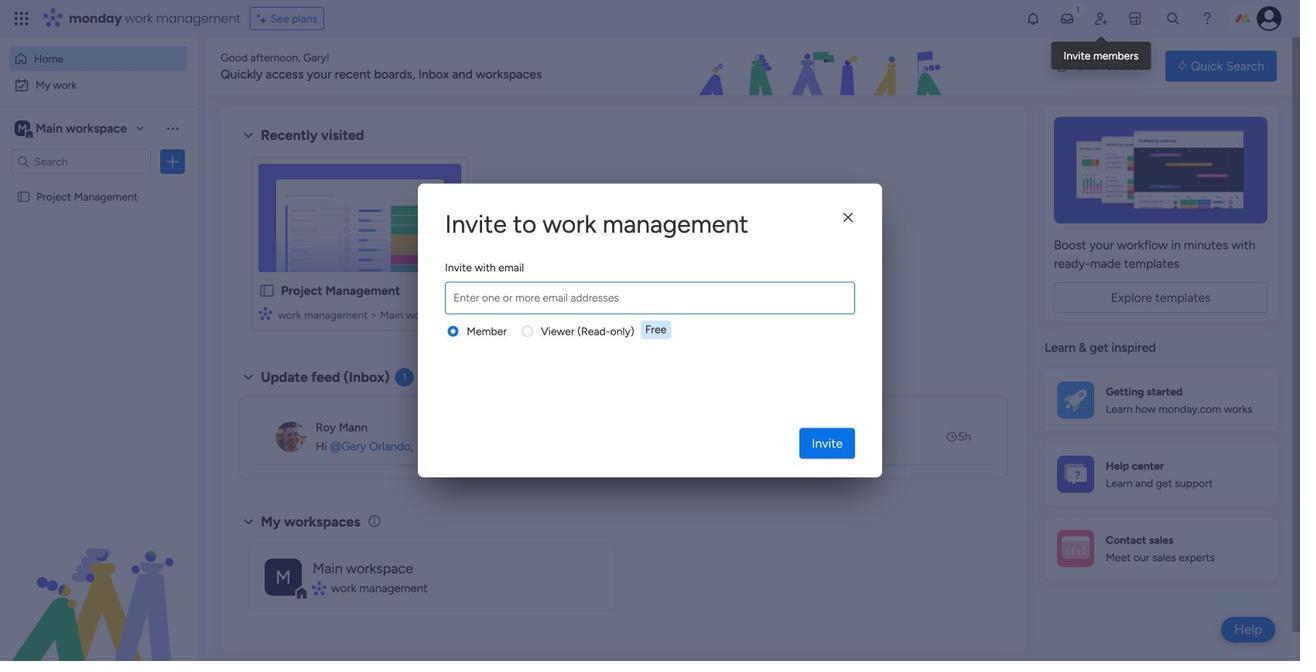 Task type: describe. For each thing, give the bounding box(es) containing it.
templates image image
[[1059, 117, 1263, 224]]

1 vertical spatial option
[[9, 73, 188, 98]]

v2 bolt switch image
[[1178, 58, 1187, 75]]

1 vertical spatial component image
[[313, 582, 326, 596]]

help center element
[[1045, 444, 1277, 506]]

0 vertical spatial option
[[9, 46, 188, 71]]

1 horizontal spatial public board image
[[259, 283, 276, 300]]

0 vertical spatial lottie animation element
[[607, 37, 1042, 96]]

1 image
[[1071, 1, 1085, 18]]

notifications image
[[1026, 11, 1041, 26]]

contact sales element
[[1045, 518, 1277, 580]]

roy mann image
[[276, 422, 307, 453]]

0 vertical spatial workspace image
[[15, 120, 30, 137]]

0 horizontal spatial component image
[[259, 307, 273, 321]]

select product image
[[14, 11, 29, 26]]

close my workspaces image
[[239, 513, 258, 532]]

see plans image
[[257, 10, 271, 27]]

update feed image
[[1060, 11, 1075, 26]]

help image
[[1200, 11, 1215, 26]]

getting started element
[[1045, 370, 1277, 432]]



Task type: locate. For each thing, give the bounding box(es) containing it.
Enter one or more email addresses text field
[[449, 283, 852, 314]]

gary orlando image
[[1257, 6, 1282, 31]]

1 vertical spatial lottie animation image
[[0, 506, 197, 662]]

monday marketplace image
[[1128, 11, 1143, 26]]

add to favorites image
[[438, 283, 454, 298]]

search everything image
[[1166, 11, 1181, 26]]

0 horizontal spatial lottie animation image
[[0, 506, 197, 662]]

v2 user feedback image
[[1058, 57, 1069, 75]]

1 vertical spatial workspace image
[[265, 559, 302, 597]]

lottie animation element
[[607, 37, 1042, 96], [0, 506, 197, 662]]

option
[[9, 46, 188, 71], [9, 73, 188, 98], [0, 183, 197, 186]]

close update feed (inbox) image
[[239, 369, 258, 387]]

0 horizontal spatial workspace image
[[15, 120, 30, 137]]

1 horizontal spatial lottie animation image
[[607, 37, 1042, 96]]

1 horizontal spatial lottie animation element
[[607, 37, 1042, 96]]

0 vertical spatial lottie animation image
[[607, 37, 1042, 96]]

2 vertical spatial option
[[0, 183, 197, 186]]

list box
[[0, 181, 197, 419]]

1 vertical spatial lottie animation element
[[0, 506, 197, 662]]

1 vertical spatial public board image
[[259, 283, 276, 300]]

lottie animation image
[[607, 37, 1042, 96], [0, 506, 197, 662]]

close recently visited image
[[239, 126, 258, 145]]

Search in workspace field
[[33, 153, 129, 171]]

0 horizontal spatial lottie animation element
[[0, 506, 197, 662]]

workspace image
[[15, 120, 30, 137], [265, 559, 302, 597]]

workspace selection element
[[15, 119, 129, 139]]

invite members image
[[1094, 11, 1109, 26]]

component image
[[259, 307, 273, 321], [313, 582, 326, 596]]

close image
[[844, 212, 853, 224]]

0 vertical spatial component image
[[259, 307, 273, 321]]

1 horizontal spatial component image
[[313, 582, 326, 596]]

1 element
[[395, 369, 414, 387]]

1 horizontal spatial workspace image
[[265, 559, 302, 597]]

0 vertical spatial public board image
[[16, 190, 31, 204]]

public board image
[[16, 190, 31, 204], [259, 283, 276, 300]]

0 horizontal spatial public board image
[[16, 190, 31, 204]]



Task type: vqa. For each thing, say whether or not it's contained in the screenshot.
OPTIONS icon
no



